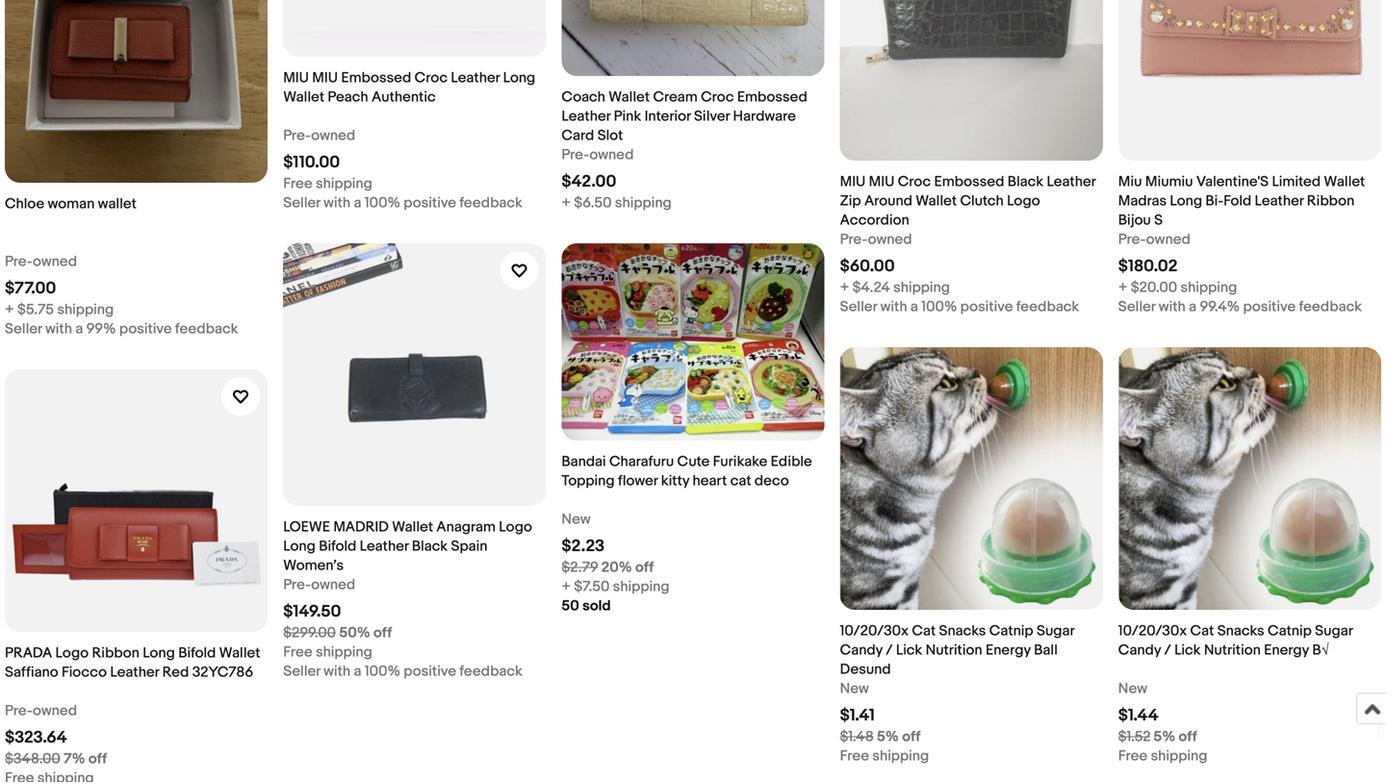 Task type: describe. For each thing, give the bounding box(es) containing it.
a inside loewe madrid wallet anagram logo long bifold leather black spain women's pre-owned $149.50 $299.00 50% off free shipping seller with a 100% positive feedback
[[354, 663, 361, 681]]

leather inside miu miu croc embossed black leather zip around wallet clutch logo accordion pre-owned $60.00 + $4.24 shipping seller with a 100% positive feedback
[[1047, 173, 1096, 190]]

feedback inside pre-owned $110.00 free shipping seller with a 100% positive feedback
[[460, 194, 523, 212]]

free inside 10/20/30x cat snacks catnip sugar candy / lick nutrition energy ball desund new $1.41 $1.48 5% off free shipping
[[840, 748, 869, 765]]

logo inside loewe madrid wallet anagram logo long bifold leather black spain women's pre-owned $149.50 $299.00 50% off free shipping seller with a 100% positive feedback
[[499, 519, 532, 536]]

prada logo ribbon long bifold wallet saffiano fiocco leather red 32yc786
[[5, 645, 260, 682]]

a inside pre-owned $77.00 + $5.75 shipping seller with a 99% positive feedback
[[75, 320, 83, 338]]

nutrition for 10/20/30x cat snacks catnip sugar candy / lick nutrition energy ball desund new $1.41 $1.48 5% off free shipping
[[926, 642, 983, 660]]

lick for 10/20/30x cat snacks catnip sugar candy / lick nutrition energy b√
[[1175, 642, 1201, 660]]

with inside loewe madrid wallet anagram logo long bifold leather black spain women's pre-owned $149.50 $299.00 50% off free shipping seller with a 100% positive feedback
[[324, 663, 351, 681]]

sold
[[583, 598, 611, 615]]

wallet inside coach wallet cream croc embossed leather pink interior silver hardware card slot pre-owned $42.00 + $6.50 shipping
[[609, 88, 650, 106]]

pre-owned text field for $149.50
[[283, 576, 355, 595]]

leather inside miu miumiu valentine's limited wallet madras long bi-fold leather ribbon bijou s pre-owned $180.02 + $20.00 shipping seller with a 99.4% positive feedback
[[1255, 192, 1304, 210]]

sugar for 10/20/30x cat snacks catnip sugar candy / lick nutrition energy b√
[[1315, 623, 1353, 640]]

pre- inside miu miu croc embossed black leather zip around wallet clutch logo accordion pre-owned $60.00 + $4.24 shipping seller with a 100% positive feedback
[[840, 231, 868, 248]]

$20.00
[[1131, 279, 1177, 296]]

free inside the new $1.44 $1.52 5% off free shipping
[[1118, 748, 1148, 765]]

deco
[[755, 472, 789, 490]]

+ $7.50 shipping text field
[[562, 577, 670, 597]]

owned inside miu miu croc embossed black leather zip around wallet clutch logo accordion pre-owned $60.00 + $4.24 shipping seller with a 100% positive feedback
[[868, 231, 912, 248]]

croc for miu miu embossed croc leather long wallet peach authentic
[[415, 69, 448, 87]]

long inside the prada logo ribbon long bifold wallet saffiano fiocco leather red 32yc786
[[143, 645, 175, 662]]

limited
[[1272, 173, 1321, 190]]

valentine's
[[1196, 173, 1269, 190]]

+ $4.24 shipping text field
[[840, 278, 950, 297]]

kitty
[[661, 472, 689, 490]]

around
[[864, 192, 913, 210]]

s
[[1154, 212, 1163, 229]]

cat
[[730, 472, 751, 490]]

owned inside miu miumiu valentine's limited wallet madras long bi-fold leather ribbon bijou s pre-owned $180.02 + $20.00 shipping seller with a 99.4% positive feedback
[[1146, 231, 1191, 248]]

5% inside 10/20/30x cat snacks catnip sugar candy / lick nutrition energy ball desund new $1.41 $1.48 5% off free shipping
[[877, 729, 899, 746]]

chloe woman wallet
[[5, 195, 137, 213]]

miu miumiu valentine's limited wallet madras long bi-fold leather ribbon bijou s pre-owned $180.02 + $20.00 shipping seller with a 99.4% positive feedback
[[1118, 173, 1365, 316]]

spain
[[451, 538, 488, 556]]

$42.00
[[562, 172, 616, 192]]

off inside pre-owned $323.64 $348.00 7% off
[[88, 751, 107, 768]]

shipping inside the new $1.44 $1.52 5% off free shipping
[[1151, 748, 1208, 765]]

$1.48
[[840, 729, 874, 746]]

bifold inside the prada logo ribbon long bifold wallet saffiano fiocco leather red 32yc786
[[178, 645, 216, 662]]

new for $2.23
[[562, 511, 591, 528]]

new $2.23 $2.79 20% off + $7.50 shipping 50 sold
[[562, 511, 670, 615]]

fold
[[1224, 192, 1252, 210]]

coach wallet cream croc embossed leather pink interior silver hardware card slot pre-owned $42.00 + $6.50 shipping
[[562, 88, 807, 212]]

seller inside miu miu croc embossed black leather zip around wallet clutch logo accordion pre-owned $60.00 + $4.24 shipping seller with a 100% positive feedback
[[840, 298, 877, 316]]

with inside pre-owned $77.00 + $5.75 shipping seller with a 99% positive feedback
[[45, 320, 72, 338]]

feedback inside miu miu croc embossed black leather zip around wallet clutch logo accordion pre-owned $60.00 + $4.24 shipping seller with a 100% positive feedback
[[1016, 298, 1079, 316]]

new inside 10/20/30x cat snacks catnip sugar candy / lick nutrition energy ball desund new $1.41 $1.48 5% off free shipping
[[840, 681, 869, 698]]

heart
[[693, 472, 727, 490]]

owned inside loewe madrid wallet anagram logo long bifold leather black spain women's pre-owned $149.50 $299.00 50% off free shipping seller with a 100% positive feedback
[[311, 577, 355, 594]]

bijou
[[1118, 212, 1151, 229]]

$348.00
[[5, 751, 60, 768]]

$42.00 text field
[[562, 172, 616, 192]]

cute
[[677, 453, 710, 471]]

flower
[[618, 472, 658, 490]]

shipping inside coach wallet cream croc embossed leather pink interior silver hardware card slot pre-owned $42.00 + $6.50 shipping
[[615, 194, 672, 212]]

$2.23 text field
[[562, 537, 605, 557]]

bi-
[[1206, 192, 1224, 210]]

logo inside the prada logo ribbon long bifold wallet saffiano fiocco leather red 32yc786
[[55, 645, 89, 662]]

snacks for 10/20/30x cat snacks catnip sugar candy / lick nutrition energy b√
[[1218, 623, 1265, 640]]

with inside miu miu croc embossed black leather zip around wallet clutch logo accordion pre-owned $60.00 + $4.24 shipping seller with a 100% positive feedback
[[880, 298, 907, 316]]

$1.41
[[840, 706, 875, 726]]

slot
[[598, 127, 623, 144]]

owned inside pre-owned $77.00 + $5.75 shipping seller with a 99% positive feedback
[[33, 253, 77, 270]]

7%
[[64, 751, 85, 768]]

$60.00
[[840, 256, 895, 277]]

free inside loewe madrid wallet anagram logo long bifold leather black spain women's pre-owned $149.50 $299.00 50% off free shipping seller with a 100% positive feedback
[[283, 644, 312, 661]]

zip
[[840, 192, 861, 210]]

owned inside pre-owned $323.64 $348.00 7% off
[[33, 703, 77, 720]]

/ for 10/20/30x cat snacks catnip sugar candy / lick nutrition energy b√
[[1164, 642, 1171, 660]]

10/20/30x for 10/20/30x cat snacks catnip sugar candy / lick nutrition energy ball desund new $1.41 $1.48 5% off free shipping
[[840, 623, 909, 640]]

authentic
[[372, 88, 436, 106]]

long inside miu miumiu valentine's limited wallet madras long bi-fold leather ribbon bijou s pre-owned $180.02 + $20.00 shipping seller with a 99.4% positive feedback
[[1170, 192, 1202, 210]]

new text field for $1.44
[[1118, 680, 1148, 699]]

pre-owned text field for $180.02
[[1118, 230, 1191, 249]]

wallet inside loewe madrid wallet anagram logo long bifold leather black spain women's pre-owned $149.50 $299.00 50% off free shipping seller with a 100% positive feedback
[[392, 519, 433, 536]]

miu miu embossed croc leather long wallet peach authentic
[[283, 69, 536, 106]]

energy for 10/20/30x cat snacks catnip sugar candy / lick nutrition energy b√
[[1264, 642, 1309, 660]]

owned inside coach wallet cream croc embossed leather pink interior silver hardware card slot pre-owned $42.00 + $6.50 shipping
[[590, 146, 634, 164]]

women's
[[283, 558, 344, 575]]

embossed inside miu miu embossed croc leather long wallet peach authentic
[[341, 69, 411, 87]]

bandai charafuru cute furikake edible topping flower kitty heart cat deco
[[562, 453, 812, 490]]

fiocco
[[62, 664, 107, 682]]

energy for 10/20/30x cat snacks catnip sugar candy / lick nutrition energy ball desund new $1.41 $1.48 5% off free shipping
[[986, 642, 1031, 660]]

$7.50
[[574, 578, 610, 596]]

leather inside the prada logo ribbon long bifold wallet saffiano fiocco leather red 32yc786
[[110, 664, 159, 682]]

feedback inside loewe madrid wallet anagram logo long bifold leather black spain women's pre-owned $149.50 $299.00 50% off free shipping seller with a 100% positive feedback
[[460, 663, 523, 681]]

+ inside pre-owned $77.00 + $5.75 shipping seller with a 99% positive feedback
[[5, 301, 14, 319]]

pre-owned text field for $60.00
[[840, 230, 912, 249]]

anagram
[[436, 519, 496, 536]]

positive inside miu miumiu valentine's limited wallet madras long bi-fold leather ribbon bijou s pre-owned $180.02 + $20.00 shipping seller with a 99.4% positive feedback
[[1243, 298, 1296, 316]]

new text field for $2.23
[[562, 510, 591, 529]]

candy for 10/20/30x cat snacks catnip sugar candy / lick nutrition energy b√
[[1118, 642, 1161, 660]]

Seller with a 100% positive feedback text field
[[283, 662, 523, 682]]

with inside miu miumiu valentine's limited wallet madras long bi-fold leather ribbon bijou s pre-owned $180.02 + $20.00 shipping seller with a 99.4% positive feedback
[[1159, 298, 1186, 316]]

$2.23
[[562, 537, 605, 557]]

interior
[[645, 108, 691, 125]]

nutrition for 10/20/30x cat snacks catnip sugar candy / lick nutrition energy b√
[[1204, 642, 1261, 660]]

off inside new $2.23 $2.79 20% off + $7.50 shipping 50 sold
[[635, 559, 654, 576]]

$77.00 text field
[[5, 279, 56, 299]]

$323.64
[[5, 728, 67, 749]]

seller inside miu miumiu valentine's limited wallet madras long bi-fold leather ribbon bijou s pre-owned $180.02 + $20.00 shipping seller with a 99.4% positive feedback
[[1118, 298, 1156, 316]]

$60.00 text field
[[840, 256, 895, 277]]

red
[[162, 664, 189, 682]]

+ $6.50 shipping text field
[[562, 193, 672, 213]]

leather inside loewe madrid wallet anagram logo long bifold leather black spain women's pre-owned $149.50 $299.00 50% off free shipping seller with a 100% positive feedback
[[360, 538, 409, 556]]

owned inside pre-owned $110.00 free shipping seller with a 100% positive feedback
[[311, 127, 355, 144]]

previous price $2.79 20% off text field
[[562, 558, 654, 577]]

5% inside the new $1.44 $1.52 5% off free shipping
[[1154, 729, 1176, 746]]

new $1.44 $1.52 5% off free shipping
[[1118, 681, 1208, 765]]

sugar for 10/20/30x cat snacks catnip sugar candy / lick nutrition energy ball desund new $1.41 $1.48 5% off free shipping
[[1037, 623, 1074, 640]]

off inside loewe madrid wallet anagram logo long bifold leather black spain women's pre-owned $149.50 $299.00 50% off free shipping seller with a 100% positive feedback
[[374, 625, 392, 642]]

wallet
[[98, 195, 137, 213]]

with inside pre-owned $110.00 free shipping seller with a 100% positive feedback
[[324, 194, 351, 212]]

99.4%
[[1200, 298, 1240, 316]]

New text field
[[840, 680, 869, 699]]

b√
[[1312, 642, 1329, 660]]

free shipping text field for $1.44
[[1118, 747, 1208, 766]]

snacks for 10/20/30x cat snacks catnip sugar candy / lick nutrition energy ball desund new $1.41 $1.48 5% off free shipping
[[939, 623, 986, 640]]

long inside loewe madrid wallet anagram logo long bifold leather black spain women's pre-owned $149.50 $299.00 50% off free shipping seller with a 100% positive feedback
[[283, 538, 316, 556]]

pre-owned text field for $110.00
[[283, 126, 355, 145]]

$77.00
[[5, 279, 56, 299]]

loewe madrid wallet anagram logo long bifold leather black spain women's pre-owned $149.50 $299.00 50% off free shipping seller with a 100% positive feedback
[[283, 519, 532, 681]]

1 horizontal spatial free shipping text field
[[840, 747, 929, 766]]

positive inside miu miu croc embossed black leather zip around wallet clutch logo accordion pre-owned $60.00 + $4.24 shipping seller with a 100% positive feedback
[[960, 298, 1013, 316]]

50%
[[339, 625, 370, 642]]

feedback inside miu miumiu valentine's limited wallet madras long bi-fold leather ribbon bijou s pre-owned $180.02 + $20.00 shipping seller with a 99.4% positive feedback
[[1299, 298, 1362, 316]]

logo inside miu miu croc embossed black leather zip around wallet clutch logo accordion pre-owned $60.00 + $4.24 shipping seller with a 100% positive feedback
[[1007, 192, 1040, 210]]

seller inside pre-owned $77.00 + $5.75 shipping seller with a 99% positive feedback
[[5, 320, 42, 338]]

pre- inside pre-owned $323.64 $348.00 7% off
[[5, 703, 33, 720]]

long inside miu miu embossed croc leather long wallet peach authentic
[[503, 69, 536, 87]]

100% inside loewe madrid wallet anagram logo long bifold leather black spain women's pre-owned $149.50 $299.00 50% off free shipping seller with a 100% positive feedback
[[365, 663, 400, 681]]

a inside miu miu croc embossed black leather zip around wallet clutch logo accordion pre-owned $60.00 + $4.24 shipping seller with a 100% positive feedback
[[911, 298, 918, 316]]

miumiu
[[1145, 173, 1193, 190]]

100% inside pre-owned $110.00 free shipping seller with a 100% positive feedback
[[365, 194, 400, 212]]

+ inside miu miu croc embossed black leather zip around wallet clutch logo accordion pre-owned $60.00 + $4.24 shipping seller with a 100% positive feedback
[[840, 279, 849, 296]]

silver
[[694, 108, 730, 125]]

previous price $348.00 7% off text field
[[5, 750, 107, 769]]

+ $5.75 shipping text field
[[5, 300, 114, 320]]

candy for 10/20/30x cat snacks catnip sugar candy / lick nutrition energy ball desund new $1.41 $1.48 5% off free shipping
[[840, 642, 883, 660]]

cream
[[653, 88, 698, 106]]

a inside pre-owned $110.00 free shipping seller with a 100% positive feedback
[[354, 194, 361, 212]]

$1.41 text field
[[840, 706, 875, 726]]

10/20/30x cat snacks catnip sugar candy / lick nutrition energy ball desund new $1.41 $1.48 5% off free shipping
[[840, 623, 1074, 765]]

10/20/30x cat snacks catnip sugar candy / lick nutrition energy b√
[[1118, 623, 1353, 660]]

20%
[[601, 559, 632, 576]]

catnip for 10/20/30x cat snacks catnip sugar candy / lick nutrition energy b√
[[1268, 623, 1312, 640]]

pre- inside loewe madrid wallet anagram logo long bifold leather black spain women's pre-owned $149.50 $299.00 50% off free shipping seller with a 100% positive feedback
[[283, 577, 311, 594]]

previous price $299.00 50% off text field
[[283, 624, 392, 643]]

cat for 10/20/30x cat snacks catnip sugar candy / lick nutrition energy b√
[[1190, 623, 1214, 640]]

$149.50
[[283, 602, 341, 622]]



Task type: vqa. For each thing, say whether or not it's contained in the screenshot.
with within Pre-owned $110.00 Free shipping Seller with a 100% positive feedback
yes



Task type: locate. For each thing, give the bounding box(es) containing it.
shipping up 99.4%
[[1181, 279, 1237, 296]]

miu
[[283, 69, 309, 87], [312, 69, 338, 87], [840, 173, 866, 190], [869, 173, 895, 190]]

$110.00 text field
[[283, 152, 340, 173]]

clutch
[[960, 192, 1004, 210]]

0 vertical spatial bifold
[[319, 538, 356, 556]]

2 vertical spatial logo
[[55, 645, 89, 662]]

wallet inside miu miumiu valentine's limited wallet madras long bi-fold leather ribbon bijou s pre-owned $180.02 + $20.00 shipping seller with a 99.4% positive feedback
[[1324, 173, 1365, 190]]

sugar up b√
[[1315, 623, 1353, 640]]

+ left the $6.50
[[562, 194, 571, 212]]

2 horizontal spatial logo
[[1007, 192, 1040, 210]]

embossed
[[341, 69, 411, 87], [737, 88, 807, 106], [934, 173, 1005, 190]]

peach
[[328, 88, 368, 106]]

candy inside 10/20/30x cat snacks catnip sugar candy / lick nutrition energy b√
[[1118, 642, 1161, 660]]

0 vertical spatial croc
[[415, 69, 448, 87]]

2 10/20/30x from the left
[[1118, 623, 1187, 640]]

1 / from the left
[[886, 642, 893, 660]]

croc
[[415, 69, 448, 87], [701, 88, 734, 106], [898, 173, 931, 190]]

0 horizontal spatial 10/20/30x
[[840, 623, 909, 640]]

0 horizontal spatial new text field
[[562, 510, 591, 529]]

a inside miu miumiu valentine's limited wallet madras long bi-fold leather ribbon bijou s pre-owned $180.02 + $20.00 shipping seller with a 99.4% positive feedback
[[1189, 298, 1197, 316]]

energy
[[986, 642, 1031, 660], [1264, 642, 1309, 660]]

wallet left clutch
[[916, 192, 957, 210]]

0 vertical spatial seller with a 100% positive feedback text field
[[283, 193, 523, 213]]

free shipping text field down $1.52
[[1118, 747, 1208, 766]]

Seller with a 100% positive feedback text field
[[283, 193, 523, 213], [840, 297, 1079, 317]]

owned up $77.00 text box
[[33, 253, 77, 270]]

2 / from the left
[[1164, 642, 1171, 660]]

wallet right the madrid
[[392, 519, 433, 536]]

2 lick from the left
[[1175, 642, 1201, 660]]

croc inside miu miu embossed croc leather long wallet peach authentic
[[415, 69, 448, 87]]

1 snacks from the left
[[939, 623, 986, 640]]

1 vertical spatial free shipping text field
[[1118, 747, 1208, 766]]

1 vertical spatial embossed
[[737, 88, 807, 106]]

0 horizontal spatial bifold
[[178, 645, 216, 662]]

+ up 50
[[562, 578, 571, 596]]

free down $1.52
[[1118, 748, 1148, 765]]

hardware
[[733, 108, 796, 125]]

previous price $1.52 5% off text field
[[1118, 728, 1197, 747]]

miu
[[1118, 173, 1142, 190]]

$323.64 text field
[[5, 728, 67, 749]]

bifold down the madrid
[[319, 538, 356, 556]]

cat inside 10/20/30x cat snacks catnip sugar candy / lick nutrition energy b√
[[1190, 623, 1214, 640]]

miu up zip
[[840, 173, 866, 190]]

topping
[[562, 472, 615, 490]]

energy left b√
[[1264, 642, 1309, 660]]

+ left '$20.00'
[[1118, 279, 1128, 296]]

off inside the new $1.44 $1.52 5% off free shipping
[[1179, 729, 1197, 746]]

$180.02
[[1118, 256, 1178, 277]]

shipping inside loewe madrid wallet anagram logo long bifold leather black spain women's pre-owned $149.50 $299.00 50% off free shipping seller with a 100% positive feedback
[[316, 644, 372, 661]]

1 5% from the left
[[877, 729, 899, 746]]

miu up $110.00 text field
[[283, 69, 309, 87]]

wallet inside the prada logo ribbon long bifold wallet saffiano fiocco leather red 32yc786
[[219, 645, 260, 662]]

+ inside miu miumiu valentine's limited wallet madras long bi-fold leather ribbon bijou s pre-owned $180.02 + $20.00 shipping seller with a 99.4% positive feedback
[[1118, 279, 1128, 296]]

0 horizontal spatial seller with a 100% positive feedback text field
[[283, 193, 523, 213]]

miu up peach
[[312, 69, 338, 87]]

1 horizontal spatial 10/20/30x
[[1118, 623, 1187, 640]]

1 energy from the left
[[986, 642, 1031, 660]]

new
[[562, 511, 591, 528], [840, 681, 869, 698], [1118, 681, 1148, 698]]

pre- down bijou on the top of page
[[1118, 231, 1146, 248]]

with down $110.00 text field
[[324, 194, 351, 212]]

$6.50
[[574, 194, 612, 212]]

snacks inside 10/20/30x cat snacks catnip sugar candy / lick nutrition energy ball desund new $1.41 $1.48 5% off free shipping
[[939, 623, 986, 640]]

1 vertical spatial bifold
[[178, 645, 216, 662]]

2 cat from the left
[[1190, 623, 1214, 640]]

0 horizontal spatial catnip
[[989, 623, 1034, 640]]

pre- up $77.00 text box
[[5, 253, 33, 270]]

shipping up '99%'
[[57, 301, 114, 319]]

1 horizontal spatial energy
[[1264, 642, 1309, 660]]

nutrition left ball
[[926, 642, 983, 660]]

pre-owned $110.00 free shipping seller with a 100% positive feedback
[[283, 127, 523, 212]]

pre- down accordion
[[840, 231, 868, 248]]

saffiano
[[5, 664, 58, 682]]

pre-owned text field down slot
[[562, 145, 634, 164]]

pre-owned text field down accordion
[[840, 230, 912, 249]]

loewe
[[283, 519, 330, 536]]

charafuru
[[609, 453, 674, 471]]

pink
[[614, 108, 641, 125]]

embossed up clutch
[[934, 173, 1005, 190]]

shipping down 20%
[[613, 578, 670, 596]]

1 10/20/30x from the left
[[840, 623, 909, 640]]

5%
[[877, 729, 899, 746], [1154, 729, 1176, 746]]

seller inside pre-owned $110.00 free shipping seller with a 100% positive feedback
[[283, 194, 320, 212]]

0 vertical spatial black
[[1008, 173, 1044, 190]]

0 vertical spatial ribbon
[[1307, 192, 1355, 210]]

croc up the silver
[[701, 88, 734, 106]]

accordion
[[840, 212, 909, 229]]

1 vertical spatial croc
[[701, 88, 734, 106]]

100%
[[365, 194, 400, 212], [922, 298, 957, 316], [365, 663, 400, 681]]

pre- up $110.00 text field
[[283, 127, 311, 144]]

coach
[[562, 88, 605, 106]]

wallet left peach
[[283, 88, 324, 106]]

lick inside 10/20/30x cat snacks catnip sugar candy / lick nutrition energy b√
[[1175, 642, 1201, 660]]

2 horizontal spatial embossed
[[934, 173, 1005, 190]]

ribbon inside miu miumiu valentine's limited wallet madras long bi-fold leather ribbon bijou s pre-owned $180.02 + $20.00 shipping seller with a 99.4% positive feedback
[[1307, 192, 1355, 210]]

sugar up ball
[[1037, 623, 1074, 640]]

0 horizontal spatial energy
[[986, 642, 1031, 660]]

100% inside miu miu croc embossed black leather zip around wallet clutch logo accordion pre-owned $60.00 + $4.24 shipping seller with a 100% positive feedback
[[922, 298, 957, 316]]

croc for coach wallet cream croc embossed leather pink interior silver hardware card slot pre-owned $42.00 + $6.50 shipping
[[701, 88, 734, 106]]

desund
[[840, 661, 891, 679]]

energy left ball
[[986, 642, 1031, 660]]

shipping down previous price $1.48 5% off "text box"
[[873, 748, 929, 765]]

with down + $5.75 shipping text field
[[45, 320, 72, 338]]

1 horizontal spatial seller with a 100% positive feedback text field
[[840, 297, 1079, 317]]

$4.24
[[853, 279, 890, 296]]

positive inside pre-owned $77.00 + $5.75 shipping seller with a 99% positive feedback
[[119, 320, 172, 338]]

0 horizontal spatial black
[[412, 538, 448, 556]]

shipping inside miu miu croc embossed black leather zip around wallet clutch logo accordion pre-owned $60.00 + $4.24 shipping seller with a 100% positive feedback
[[893, 279, 950, 296]]

$1.44 text field
[[1118, 706, 1159, 726]]

Free shipping text field
[[283, 174, 372, 193], [840, 747, 929, 766]]

owned down women's at the left
[[311, 577, 355, 594]]

1 horizontal spatial croc
[[701, 88, 734, 106]]

free shipping text field down $1.48
[[840, 747, 929, 766]]

1 vertical spatial black
[[412, 538, 448, 556]]

catnip
[[989, 623, 1034, 640], [1268, 623, 1312, 640]]

10/20/30x up $1.44 'text box'
[[1118, 623, 1187, 640]]

pre- inside pre-owned $110.00 free shipping seller with a 100% positive feedback
[[283, 127, 311, 144]]

pre- down women's at the left
[[283, 577, 311, 594]]

/ for 10/20/30x cat snacks catnip sugar candy / lick nutrition energy ball desund new $1.41 $1.48 5% off free shipping
[[886, 642, 893, 660]]

woman
[[48, 195, 95, 213]]

+ left $4.24
[[840, 279, 849, 296]]

nutrition inside 10/20/30x cat snacks catnip sugar candy / lick nutrition energy b√
[[1204, 642, 1261, 660]]

new text field up the $1.44
[[1118, 680, 1148, 699]]

shipping inside pre-owned $110.00 free shipping seller with a 100% positive feedback
[[316, 175, 372, 192]]

1 horizontal spatial bifold
[[319, 538, 356, 556]]

free inside pre-owned $110.00 free shipping seller with a 100% positive feedback
[[283, 175, 312, 192]]

1 horizontal spatial pre-owned text field
[[1118, 230, 1191, 249]]

+ left $5.75
[[5, 301, 14, 319]]

10/20/30x for 10/20/30x cat snacks catnip sugar candy / lick nutrition energy b√
[[1118, 623, 1187, 640]]

catnip for 10/20/30x cat snacks catnip sugar candy / lick nutrition energy ball desund new $1.41 $1.48 5% off free shipping
[[989, 623, 1034, 640]]

shipping right the $6.50
[[615, 194, 672, 212]]

Seller with a 99% positive feedback text field
[[5, 320, 238, 339]]

ball
[[1034, 642, 1058, 660]]

card
[[562, 127, 594, 144]]

off right 20%
[[635, 559, 654, 576]]

new down desund
[[840, 681, 869, 698]]

0 horizontal spatial embossed
[[341, 69, 411, 87]]

off right $1.48
[[902, 729, 921, 746]]

logo right the anagram
[[499, 519, 532, 536]]

1 horizontal spatial /
[[1164, 642, 1171, 660]]

0 horizontal spatial cat
[[912, 623, 936, 640]]

ribbon down limited
[[1307, 192, 1355, 210]]

0 horizontal spatial 5%
[[877, 729, 899, 746]]

seller down $5.75
[[5, 320, 42, 338]]

1 vertical spatial seller with a 100% positive feedback text field
[[840, 297, 1079, 317]]

1 horizontal spatial embossed
[[737, 88, 807, 106]]

2 vertical spatial 100%
[[365, 663, 400, 681]]

bifold inside loewe madrid wallet anagram logo long bifold leather black spain women's pre-owned $149.50 $299.00 50% off free shipping seller with a 100% positive feedback
[[319, 538, 356, 556]]

embossed up authentic
[[341, 69, 411, 87]]

chloe
[[5, 195, 44, 213]]

snacks
[[939, 623, 986, 640], [1218, 623, 1265, 640]]

free down $1.48
[[840, 748, 869, 765]]

0 horizontal spatial candy
[[840, 642, 883, 660]]

2 nutrition from the left
[[1204, 642, 1261, 660]]

1 vertical spatial 100%
[[922, 298, 957, 316]]

32yc786
[[192, 664, 253, 682]]

positive
[[404, 194, 456, 212], [960, 298, 1013, 316], [1243, 298, 1296, 316], [119, 320, 172, 338], [404, 663, 456, 681]]

seller inside loewe madrid wallet anagram logo long bifold leather black spain women's pre-owned $149.50 $299.00 50% off free shipping seller with a 100% positive feedback
[[283, 663, 320, 681]]

2 sugar from the left
[[1315, 623, 1353, 640]]

sugar inside 10/20/30x cat snacks catnip sugar candy / lick nutrition energy b√
[[1315, 623, 1353, 640]]

+ inside new $2.23 $2.79 20% off + $7.50 shipping 50 sold
[[562, 578, 571, 596]]

madrid
[[333, 519, 389, 536]]

0 vertical spatial free shipping text field
[[283, 643, 372, 662]]

2 catnip from the left
[[1268, 623, 1312, 640]]

0 vertical spatial embossed
[[341, 69, 411, 87]]

seller with a 100% positive feedback text field for $60.00
[[840, 297, 1079, 317]]

furikake
[[713, 453, 768, 471]]

pre-owned text field up $77.00
[[5, 252, 77, 271]]

1 vertical spatial logo
[[499, 519, 532, 536]]

/ up desund
[[886, 642, 893, 660]]

2 vertical spatial embossed
[[934, 173, 1005, 190]]

2 candy from the left
[[1118, 642, 1161, 660]]

5% right $1.48
[[877, 729, 899, 746]]

1 horizontal spatial black
[[1008, 173, 1044, 190]]

1 nutrition from the left
[[926, 642, 983, 660]]

free down the $299.00
[[283, 644, 312, 661]]

shipping down $110.00 text field
[[316, 175, 372, 192]]

1 horizontal spatial catnip
[[1268, 623, 1312, 640]]

1 lick from the left
[[896, 642, 923, 660]]

long
[[503, 69, 536, 87], [1170, 192, 1202, 210], [283, 538, 316, 556], [143, 645, 175, 662]]

sugar
[[1037, 623, 1074, 640], [1315, 623, 1353, 640]]

logo
[[1007, 192, 1040, 210], [499, 519, 532, 536], [55, 645, 89, 662]]

2 horizontal spatial new
[[1118, 681, 1148, 698]]

pre- up $323.64
[[5, 703, 33, 720]]

embossed inside miu miu croc embossed black leather zip around wallet clutch logo accordion pre-owned $60.00 + $4.24 shipping seller with a 100% positive feedback
[[934, 173, 1005, 190]]

50 sold text field
[[562, 597, 611, 616]]

shipping down previous price $299.00 50% off text field
[[316, 644, 372, 661]]

seller
[[283, 194, 320, 212], [840, 298, 877, 316], [1118, 298, 1156, 316], [5, 320, 42, 338], [283, 663, 320, 681]]

with down + $4.24 shipping text field
[[880, 298, 907, 316]]

pre- inside coach wallet cream croc embossed leather pink interior silver hardware card slot pre-owned $42.00 + $6.50 shipping
[[562, 146, 590, 164]]

$180.02 text field
[[1118, 256, 1178, 277]]

wallet
[[609, 88, 650, 106], [283, 88, 324, 106], [1324, 173, 1365, 190], [916, 192, 957, 210], [392, 519, 433, 536], [219, 645, 260, 662]]

1 catnip from the left
[[989, 623, 1034, 640]]

logo up fiocco at the left bottom of page
[[55, 645, 89, 662]]

black inside miu miu croc embossed black leather zip around wallet clutch logo accordion pre-owned $60.00 + $4.24 shipping seller with a 100% positive feedback
[[1008, 173, 1044, 190]]

2 energy from the left
[[1264, 642, 1309, 660]]

ribbon inside the prada logo ribbon long bifold wallet saffiano fiocco leather red 32yc786
[[92, 645, 139, 662]]

0 vertical spatial 100%
[[365, 194, 400, 212]]

miu up around
[[869, 173, 895, 190]]

New text field
[[562, 510, 591, 529], [1118, 680, 1148, 699]]

pre-
[[283, 127, 311, 144], [562, 146, 590, 164], [840, 231, 868, 248], [1118, 231, 1146, 248], [5, 253, 33, 270], [283, 577, 311, 594], [5, 703, 33, 720]]

wallet inside miu miu embossed croc leather long wallet peach authentic
[[283, 88, 324, 106]]

0 horizontal spatial croc
[[415, 69, 448, 87]]

seller down the $299.00
[[283, 663, 320, 681]]

1 horizontal spatial logo
[[499, 519, 532, 536]]

pre-owned text field for $323.64
[[5, 702, 77, 721]]

shipping inside pre-owned $77.00 + $5.75 shipping seller with a 99% positive feedback
[[57, 301, 114, 319]]

wallet inside miu miu croc embossed black leather zip around wallet clutch logo accordion pre-owned $60.00 + $4.24 shipping seller with a 100% positive feedback
[[916, 192, 957, 210]]

0 horizontal spatial nutrition
[[926, 642, 983, 660]]

seller down '$20.00'
[[1118, 298, 1156, 316]]

1 sugar from the left
[[1037, 623, 1074, 640]]

pre-owned text field down s
[[1118, 230, 1191, 249]]

pre-owned text field up $110.00 text field
[[283, 126, 355, 145]]

bandai
[[562, 453, 606, 471]]

cat for 10/20/30x cat snacks catnip sugar candy / lick nutrition energy ball desund new $1.41 $1.48 5% off free shipping
[[912, 623, 936, 640]]

0 horizontal spatial sugar
[[1037, 623, 1074, 640]]

pre-owned text field for $42.00
[[562, 145, 634, 164]]

+
[[562, 194, 571, 212], [840, 279, 849, 296], [1118, 279, 1128, 296], [5, 301, 14, 319], [562, 578, 571, 596]]

0 horizontal spatial lick
[[896, 642, 923, 660]]

1 vertical spatial pre-owned text field
[[1118, 230, 1191, 249]]

1 candy from the left
[[840, 642, 883, 660]]

$110.00
[[283, 152, 340, 173]]

embossed up 'hardware'
[[737, 88, 807, 106]]

wallet right limited
[[1324, 173, 1365, 190]]

free shipping text field down the $299.00
[[283, 643, 372, 662]]

new for $1.44
[[1118, 681, 1148, 698]]

1 horizontal spatial new
[[840, 681, 869, 698]]

pre-owned text field for $77.00
[[5, 252, 77, 271]]

1 horizontal spatial ribbon
[[1307, 192, 1355, 210]]

seller down $4.24
[[840, 298, 877, 316]]

pre-owned $323.64 $348.00 7% off
[[5, 703, 107, 768]]

candy inside 10/20/30x cat snacks catnip sugar candy / lick nutrition energy ball desund new $1.41 $1.48 5% off free shipping
[[840, 642, 883, 660]]

prada
[[5, 645, 52, 662]]

$149.50 text field
[[283, 602, 341, 622]]

5% right $1.52
[[1154, 729, 1176, 746]]

nutrition
[[926, 642, 983, 660], [1204, 642, 1261, 660]]

candy up desund
[[840, 642, 883, 660]]

1 horizontal spatial lick
[[1175, 642, 1201, 660]]

black inside loewe madrid wallet anagram logo long bifold leather black spain women's pre-owned $149.50 $299.00 50% off free shipping seller with a 100% positive feedback
[[412, 538, 448, 556]]

$5.75
[[17, 301, 54, 319]]

1 vertical spatial ribbon
[[92, 645, 139, 662]]

owned up $110.00 text field
[[311, 127, 355, 144]]

0 horizontal spatial snacks
[[939, 623, 986, 640]]

1 horizontal spatial 5%
[[1154, 729, 1176, 746]]

new up the $1.44
[[1118, 681, 1148, 698]]

Seller with a 99.4% positive feedback text field
[[1118, 297, 1362, 317]]

0 vertical spatial free shipping text field
[[283, 174, 372, 193]]

owned down accordion
[[868, 231, 912, 248]]

new inside the new $1.44 $1.52 5% off free shipping
[[1118, 681, 1148, 698]]

edible
[[771, 453, 812, 471]]

off right $1.52
[[1179, 729, 1197, 746]]

off right 7%
[[88, 751, 107, 768]]

black
[[1008, 173, 1044, 190], [412, 538, 448, 556]]

1 cat from the left
[[912, 623, 936, 640]]

lick for 10/20/30x cat snacks catnip sugar candy / lick nutrition energy ball desund new $1.41 $1.48 5% off free shipping
[[896, 642, 923, 660]]

with
[[324, 194, 351, 212], [880, 298, 907, 316], [1159, 298, 1186, 316], [45, 320, 72, 338], [324, 663, 351, 681]]

off
[[635, 559, 654, 576], [374, 625, 392, 642], [902, 729, 921, 746], [1179, 729, 1197, 746], [88, 751, 107, 768]]

with down + $20.00 shipping text field
[[1159, 298, 1186, 316]]

/ inside 10/20/30x cat snacks catnip sugar candy / lick nutrition energy b√
[[1164, 642, 1171, 660]]

0 vertical spatial pre-owned text field
[[562, 145, 634, 164]]

$299.00
[[283, 625, 336, 642]]

0 vertical spatial new text field
[[562, 510, 591, 529]]

ribbon up fiocco at the left bottom of page
[[92, 645, 139, 662]]

wallet up 32yc786 at bottom left
[[219, 645, 260, 662]]

Pre-owned text field
[[283, 126, 355, 145], [840, 230, 912, 249], [5, 252, 77, 271], [283, 576, 355, 595], [5, 702, 77, 721]]

off inside 10/20/30x cat snacks catnip sugar candy / lick nutrition energy ball desund new $1.41 $1.48 5% off free shipping
[[902, 729, 921, 746]]

$2.79
[[562, 559, 598, 576]]

shipping inside miu miumiu valentine's limited wallet madras long bi-fold leather ribbon bijou s pre-owned $180.02 + $20.00 shipping seller with a 99.4% positive feedback
[[1181, 279, 1237, 296]]

croc up around
[[898, 173, 931, 190]]

pre- inside miu miumiu valentine's limited wallet madras long bi-fold leather ribbon bijou s pre-owned $180.02 + $20.00 shipping seller with a 99.4% positive feedback
[[1118, 231, 1146, 248]]

0 horizontal spatial /
[[886, 642, 893, 660]]

1 vertical spatial free shipping text field
[[840, 747, 929, 766]]

pre- inside pre-owned $77.00 + $5.75 shipping seller with a 99% positive feedback
[[5, 253, 33, 270]]

feedback inside pre-owned $77.00 + $5.75 shipping seller with a 99% positive feedback
[[175, 320, 238, 338]]

leather inside coach wallet cream croc embossed leather pink interior silver hardware card slot pre-owned $42.00 + $6.50 shipping
[[562, 108, 611, 125]]

lick inside 10/20/30x cat snacks catnip sugar candy / lick nutrition energy ball desund new $1.41 $1.48 5% off free shipping
[[896, 642, 923, 660]]

wallet up 'pink'
[[609, 88, 650, 106]]

None text field
[[5, 769, 94, 783]]

shipping inside new $2.23 $2.79 20% off + $7.50 shipping 50 sold
[[613, 578, 670, 596]]

2 horizontal spatial croc
[[898, 173, 931, 190]]

$1.52
[[1118, 729, 1150, 746]]

pre-owned text field up $323.64
[[5, 702, 77, 721]]

seller down $110.00 text field
[[283, 194, 320, 212]]

shipping right $4.24
[[893, 279, 950, 296]]

owned down slot
[[590, 146, 634, 164]]

/
[[886, 642, 893, 660], [1164, 642, 1171, 660]]

50
[[562, 598, 579, 615]]

0 horizontal spatial ribbon
[[92, 645, 139, 662]]

croc up authentic
[[415, 69, 448, 87]]

with down previous price $299.00 50% off text field
[[324, 663, 351, 681]]

logo right clutch
[[1007, 192, 1040, 210]]

10/20/30x inside 10/20/30x cat snacks catnip sugar candy / lick nutrition energy ball desund new $1.41 $1.48 5% off free shipping
[[840, 623, 909, 640]]

pre- down card
[[562, 146, 590, 164]]

/ up the new $1.44 $1.52 5% off free shipping
[[1164, 642, 1171, 660]]

10/20/30x inside 10/20/30x cat snacks catnip sugar candy / lick nutrition energy b√
[[1118, 623, 1187, 640]]

croc inside coach wallet cream croc embossed leather pink interior silver hardware card slot pre-owned $42.00 + $6.50 shipping
[[701, 88, 734, 106]]

croc inside miu miu croc embossed black leather zip around wallet clutch logo accordion pre-owned $60.00 + $4.24 shipping seller with a 100% positive feedback
[[898, 173, 931, 190]]

leather inside miu miu embossed croc leather long wallet peach authentic
[[451, 69, 500, 87]]

0 horizontal spatial logo
[[55, 645, 89, 662]]

1 horizontal spatial free shipping text field
[[1118, 747, 1208, 766]]

1 horizontal spatial sugar
[[1315, 623, 1353, 640]]

+ $20.00 shipping text field
[[1118, 278, 1237, 297]]

pre-owned text field down women's at the left
[[283, 576, 355, 595]]

0 horizontal spatial free shipping text field
[[283, 643, 372, 662]]

2 snacks from the left
[[1218, 623, 1265, 640]]

10/20/30x up desund
[[840, 623, 909, 640]]

miu miu croc embossed black leather zip around wallet clutch logo accordion pre-owned $60.00 + $4.24 shipping seller with a 100% positive feedback
[[840, 173, 1096, 316]]

0 vertical spatial logo
[[1007, 192, 1040, 210]]

owned up $323.64 text box
[[33, 703, 77, 720]]

nutrition left b√
[[1204, 642, 1261, 660]]

/ inside 10/20/30x cat snacks catnip sugar candy / lick nutrition energy ball desund new $1.41 $1.48 5% off free shipping
[[886, 642, 893, 660]]

new up $2.23 text field
[[562, 511, 591, 528]]

bifold up 'red'
[[178, 645, 216, 662]]

embossed inside coach wallet cream croc embossed leather pink interior silver hardware card slot pre-owned $42.00 + $6.50 shipping
[[737, 88, 807, 106]]

leather
[[451, 69, 500, 87], [562, 108, 611, 125], [1047, 173, 1096, 190], [1255, 192, 1304, 210], [360, 538, 409, 556], [110, 664, 159, 682]]

shipping inside 10/20/30x cat snacks catnip sugar candy / lick nutrition energy ball desund new $1.41 $1.48 5% off free shipping
[[873, 748, 929, 765]]

1 horizontal spatial cat
[[1190, 623, 1214, 640]]

new text field up $2.23 text field
[[562, 510, 591, 529]]

off right 50%
[[374, 625, 392, 642]]

madras
[[1118, 192, 1167, 210]]

1 horizontal spatial candy
[[1118, 642, 1161, 660]]

shipping down previous price $1.52 5% off text field
[[1151, 748, 1208, 765]]

free
[[283, 175, 312, 192], [283, 644, 312, 661], [840, 748, 869, 765], [1118, 748, 1148, 765]]

ribbon
[[1307, 192, 1355, 210], [92, 645, 139, 662]]

energy inside 10/20/30x cat snacks catnip sugar candy / lick nutrition energy ball desund new $1.41 $1.48 5% off free shipping
[[986, 642, 1031, 660]]

positive inside pre-owned $110.00 free shipping seller with a 100% positive feedback
[[404, 194, 456, 212]]

0 horizontal spatial pre-owned text field
[[562, 145, 634, 164]]

99%
[[86, 320, 116, 338]]

owned down s
[[1146, 231, 1191, 248]]

1 horizontal spatial snacks
[[1218, 623, 1265, 640]]

0 horizontal spatial new
[[562, 511, 591, 528]]

Pre-owned text field
[[562, 145, 634, 164], [1118, 230, 1191, 249]]

catnip inside 10/20/30x cat snacks catnip sugar candy / lick nutrition energy b√
[[1268, 623, 1312, 640]]

2 vertical spatial croc
[[898, 173, 931, 190]]

previous price $1.48 5% off text field
[[840, 728, 921, 747]]

free down $110.00 text field
[[283, 175, 312, 192]]

seller with a 100% positive feedback text field for $110.00
[[283, 193, 523, 213]]

1 horizontal spatial nutrition
[[1204, 642, 1261, 660]]

2 5% from the left
[[1154, 729, 1176, 746]]

+ inside coach wallet cream croc embossed leather pink interior silver hardware card slot pre-owned $42.00 + $6.50 shipping
[[562, 194, 571, 212]]

positive inside loewe madrid wallet anagram logo long bifold leather black spain women's pre-owned $149.50 $299.00 50% off free shipping seller with a 100% positive feedback
[[404, 663, 456, 681]]

free shipping text field down $110.00 text field
[[283, 174, 372, 193]]

0 horizontal spatial free shipping text field
[[283, 174, 372, 193]]

1 horizontal spatial new text field
[[1118, 680, 1148, 699]]

feedback
[[460, 194, 523, 212], [1016, 298, 1079, 316], [1299, 298, 1362, 316], [175, 320, 238, 338], [460, 663, 523, 681]]

$1.44
[[1118, 706, 1159, 726]]

candy up the $1.44
[[1118, 642, 1161, 660]]

shipping
[[316, 175, 372, 192], [615, 194, 672, 212], [893, 279, 950, 296], [1181, 279, 1237, 296], [57, 301, 114, 319], [613, 578, 670, 596], [316, 644, 372, 661], [873, 748, 929, 765], [1151, 748, 1208, 765]]

new inside new $2.23 $2.79 20% off + $7.50 shipping 50 sold
[[562, 511, 591, 528]]

1 vertical spatial new text field
[[1118, 680, 1148, 699]]

pre-owned $77.00 + $5.75 shipping seller with a 99% positive feedback
[[5, 253, 238, 338]]

free shipping text field for $149.50
[[283, 643, 372, 662]]

Free shipping text field
[[283, 643, 372, 662], [1118, 747, 1208, 766]]



